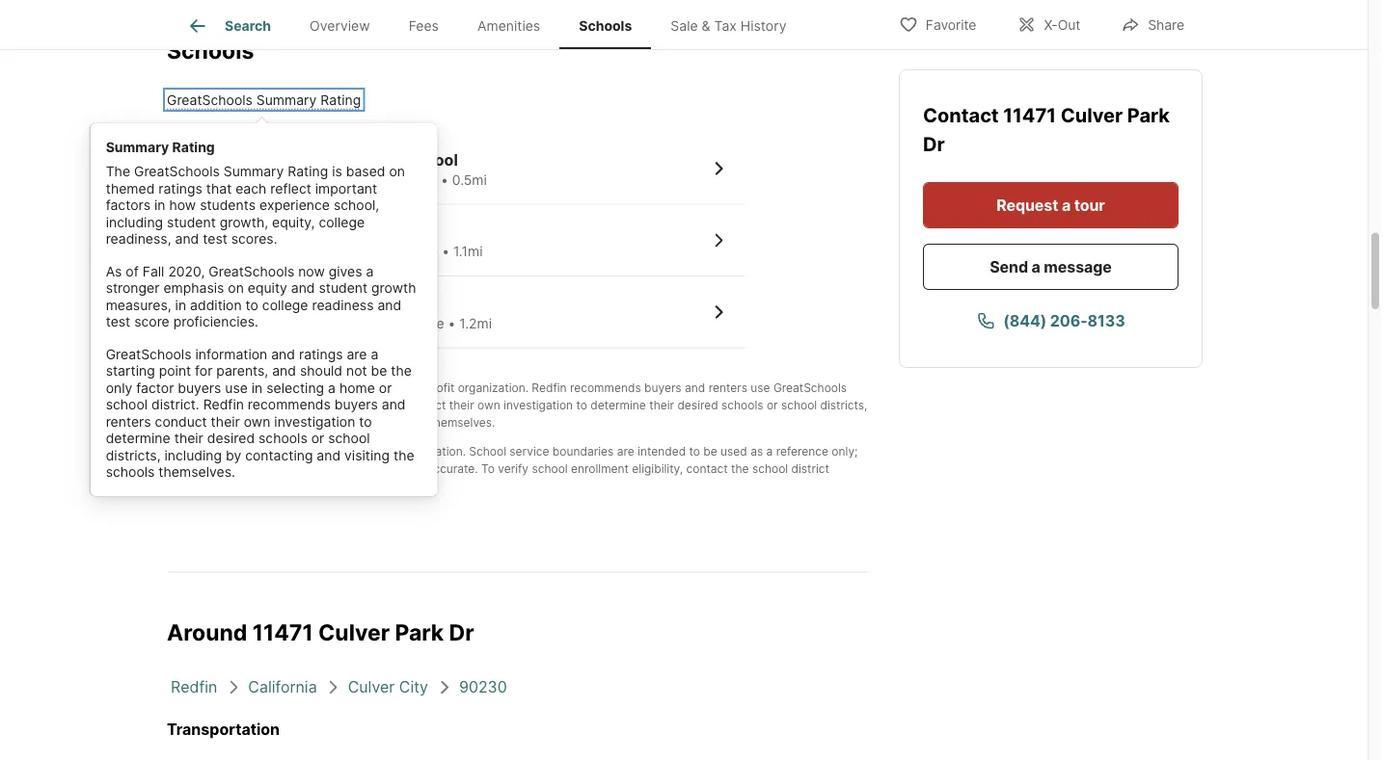 Task type: vqa. For each thing, say whether or not it's contained in the screenshot.
Nov 2
no



Task type: locate. For each thing, give the bounding box(es) containing it.
this down middle
[[375, 244, 399, 260]]

2 horizontal spatial not
[[346, 363, 367, 379]]

1 vertical spatial conduct
[[155, 414, 207, 430]]

park down share button
[[1127, 104, 1170, 127]]

6 /10
[[189, 159, 222, 178]]

summary up "rincon"
[[256, 92, 317, 108]]

buyers inside , a nonprofit organization. redfin recommends buyers and renters use greatschools information and ratings as a
[[644, 381, 682, 395]]

1 horizontal spatial not
[[308, 462, 326, 476]]

including up readiness,
[[106, 214, 163, 230]]

0 vertical spatial contacting
[[236, 416, 294, 430]]

a right send
[[1032, 257, 1040, 276]]

6-
[[289, 244, 304, 260]]

by inside greatschools information and ratings are a starting point for parents, and should not be the only factor buyers use in selecting a home or school district. redfin recommends buyers and renters conduct their own investigation to determine their desired schools or school districts, including by contacting and visiting the schools themselves.
[[226, 447, 241, 464]]

boundaries
[[552, 445, 614, 459]]

greatschools up reference
[[773, 381, 847, 395]]

11471 culver park dr
[[923, 104, 1170, 156]]

contacting inside first step, and conduct their own investigation to determine their desired schools or school districts, including by contacting and visiting the schools themselves.
[[236, 416, 294, 430]]

2 vertical spatial not
[[308, 462, 326, 476]]

0 vertical spatial dr
[[923, 133, 945, 156]]

1 horizontal spatial schools
[[579, 18, 632, 34]]

not up change
[[235, 445, 253, 459]]

culver inside 11471 culver park dr
[[1061, 104, 1123, 127]]

emphasis
[[163, 280, 224, 297]]

district.
[[151, 397, 199, 413]]

intended
[[638, 445, 686, 459]]

determine up boundaries
[[591, 398, 646, 412]]

0 horizontal spatial on
[[228, 280, 244, 297]]

home inside el rincon elementary school public, k-5 • serves this home • 0.5mi
[[401, 172, 437, 188]]

serves down 'elementary'
[[326, 172, 370, 188]]

or
[[379, 380, 392, 396], [767, 398, 778, 412], [311, 431, 324, 447], [304, 445, 315, 459]]

school down "point"
[[167, 381, 204, 395]]

0 horizontal spatial recommends
[[248, 397, 331, 413]]

conduct inside greatschools information and ratings are a starting point for parents, and should not be the only factor buyers use in selecting a home or school district. redfin recommends buyers and renters conduct their own investigation to determine their desired schools or school districts, including by contacting and visiting the schools themselves.
[[155, 414, 207, 430]]

summary up the the
[[106, 139, 169, 155]]

they
[[167, 462, 191, 476]]

contacting up the endorse
[[236, 416, 294, 430]]

favorite
[[926, 17, 976, 33]]

0 vertical spatial 11471
[[1003, 104, 1056, 127]]

contacting inside greatschools information and ratings are a starting point for parents, and should not be the only factor buyers use in selecting a home or school district. redfin recommends buyers and renters conduct their own investigation to determine their desired schools or school districts, including by contacting and visiting the schools themselves.
[[245, 447, 313, 464]]

0 horizontal spatial own
[[244, 414, 270, 430]]

visiting down step,
[[344, 447, 390, 464]]

1 horizontal spatial as
[[750, 445, 763, 459]]

1 vertical spatial investigation
[[274, 414, 355, 430]]

middle
[[331, 222, 382, 241]]

1 public, from the top
[[243, 172, 286, 188]]

2 vertical spatial public,
[[243, 315, 286, 332]]

1 horizontal spatial on
[[389, 163, 405, 180]]

0 horizontal spatial determine
[[106, 431, 170, 447]]

student inside the greatschools summary rating is based on themed ratings that each reflect important factors in how students experience school, including student growth, equity, college readiness, and test scores.
[[167, 214, 216, 230]]

1 horizontal spatial districts,
[[820, 398, 867, 412]]

own inside first step, and conduct their own investigation to determine their desired schools or school districts, including by contacting and visiting the schools themselves.
[[477, 398, 500, 412]]

2 vertical spatial be
[[410, 462, 424, 476]]

be
[[371, 363, 387, 379], [703, 445, 717, 459], [410, 462, 424, 476]]

determine inside greatschools information and ratings are a starting point for parents, and should not be the only factor buyers use in selecting a home or school district. redfin recommends buyers and renters conduct their own investigation to determine their desired schools or school districts, including by contacting and visiting the schools themselves.
[[106, 431, 170, 447]]

not up step,
[[346, 363, 367, 379]]

/10 down emphasis
[[198, 303, 221, 321]]

test inside as of fall 2020, greatschools now gives a stronger emphasis on equity and student growth measures, in addition to college readiness and test score proficiencies.
[[106, 314, 130, 330]]

redfin link
[[171, 678, 217, 697]]

home inside "culver city high school public, 9-12 • serves this home • 1.2mi"
[[409, 315, 444, 332]]

school up to at the bottom of the page
[[469, 445, 506, 459]]

(844) 206-8133 button
[[923, 298, 1179, 344]]

this inside "culver city high school public, 9-12 • serves this home • 1.2mi"
[[381, 315, 405, 332]]

school for culver city high school
[[370, 294, 421, 313]]

1 horizontal spatial conduct
[[401, 398, 446, 412]]

themselves. inside first step, and conduct their own investigation to determine their desired schools or school districts, including by contacting and visiting the schools themselves.
[[429, 416, 495, 430]]

1 horizontal spatial buyers
[[334, 397, 378, 413]]

student down how
[[167, 214, 216, 230]]

culver inside culver city middle school public, 6-8 • serves this home • 1.1mi
[[243, 222, 293, 241]]

buyers up guarantee at the left bottom of page
[[334, 397, 378, 413]]

home down growth
[[409, 315, 444, 332]]

this inside culver city middle school public, 6-8 • serves this home • 1.1mi
[[375, 244, 399, 260]]

including inside greatschools information and ratings are a starting point for parents, and should not be the only factor buyers use in selecting a home or school district. redfin recommends buyers and renters conduct their own investigation to determine their desired schools or school districts, including by contacting and visiting the schools themselves.
[[164, 447, 222, 464]]

college up 9-
[[262, 297, 308, 313]]

starting
[[106, 363, 155, 379]]

a up first
[[328, 380, 336, 396]]

rating up 'elementary'
[[320, 92, 361, 108]]

1 vertical spatial is
[[235, 381, 244, 395]]

0 horizontal spatial desired
[[207, 431, 255, 447]]

9-
[[289, 315, 304, 332]]

themed
[[106, 180, 155, 197]]

0 vertical spatial renters
[[708, 381, 747, 395]]

send
[[990, 257, 1028, 276]]

student inside as of fall 2020, greatschools now gives a stronger emphasis on equity and student growth measures, in addition to college readiness and test score proficiencies.
[[319, 280, 368, 297]]

dr inside 11471 culver park dr
[[923, 133, 945, 156]]

recommends down selecting
[[248, 397, 331, 413]]

investigation inside greatschools information and ratings are a starting point for parents, and should not be the only factor buyers use in selecting a home or school district. redfin recommends buyers and renters conduct their own investigation to determine their desired schools or school districts, including by contacting and visiting the schools themselves.
[[274, 414, 355, 430]]

send a message button
[[923, 244, 1179, 290]]

rating up reflect
[[288, 163, 328, 180]]

1 vertical spatial summary
[[106, 139, 169, 155]]

school inside "culver city high school public, 9-12 • serves this home • 1.2mi"
[[370, 294, 421, 313]]

0 vertical spatial including
[[106, 214, 163, 230]]

a inside as of fall 2020, greatschools now gives a stronger emphasis on equity and student growth measures, in addition to college readiness and test score proficiencies.
[[366, 263, 374, 280]]

buyers up intended
[[644, 381, 682, 395]]

home inside greatschools information and ratings are a starting point for parents, and should not be the only factor buyers use in selecting a home or school district. redfin recommends buyers and renters conduct their own investigation to determine their desired schools or school districts, including by contacting and visiting the schools themselves.
[[339, 380, 375, 396]]

0 vertical spatial recommends
[[570, 381, 641, 395]]

dr
[[923, 133, 945, 156], [449, 620, 474, 647]]

visiting inside first step, and conduct their own investigation to determine their desired schools or school districts, including by contacting and visiting the schools themselves.
[[321, 416, 360, 430]]

0 vertical spatial investigation
[[503, 398, 573, 412]]

college inside the greatschools summary rating is based on themed ratings that each reflect important factors in how students experience school, including student growth, equity, college readiness, and test scores.
[[319, 214, 365, 230]]

public, inside el rincon elementary school public, k-5 • serves this home • 0.5mi
[[243, 172, 286, 188]]

culver
[[1061, 104, 1123, 127], [243, 222, 293, 241], [243, 294, 293, 313], [318, 620, 390, 647], [348, 678, 395, 697]]

amenities tab
[[458, 3, 560, 49]]

be inside school service boundaries are intended to be used as a reference only; they may change and are not
[[703, 445, 717, 459]]

1 vertical spatial on
[[228, 280, 244, 297]]

1 vertical spatial college
[[262, 297, 308, 313]]

determine down district.
[[106, 431, 170, 447]]

2 public, from the top
[[243, 244, 286, 260]]

including inside first step, and conduct their own investigation to determine their desired schools or school districts, including by contacting and visiting the schools themselves.
[[167, 416, 216, 430]]

investigation down first
[[274, 414, 355, 430]]

on up the addition at the top left of page
[[228, 280, 244, 297]]

1 vertical spatial determine
[[106, 431, 170, 447]]

city for high
[[296, 294, 327, 313]]

school for el rincon elementary school
[[406, 150, 458, 169]]

redfin down data
[[203, 397, 244, 413]]

themselves. up information.
[[429, 416, 495, 430]]

public, left "6-"
[[243, 244, 286, 260]]

information up parents,
[[195, 346, 267, 363]]

home left 0.5mi
[[401, 172, 437, 188]]

culver up tour
[[1061, 104, 1123, 127]]

0 vertical spatial conduct
[[401, 398, 446, 412]]

public, left 9-
[[243, 315, 286, 332]]

0 horizontal spatial ratings
[[158, 180, 202, 197]]

home for culver city high school
[[409, 315, 444, 332]]

school inside el rincon elementary school public, k-5 • serves this home • 0.5mi
[[406, 150, 458, 169]]

11471
[[1003, 104, 1056, 127], [252, 620, 313, 647]]

home up step,
[[339, 380, 375, 396]]

1 horizontal spatial test
[[203, 231, 227, 247]]

and
[[175, 231, 199, 247], [291, 280, 315, 297], [377, 297, 401, 313], [271, 346, 295, 363], [272, 363, 296, 379], [685, 381, 705, 395], [382, 397, 406, 413], [232, 398, 252, 412], [377, 398, 398, 412], [297, 416, 318, 430], [317, 447, 341, 464], [264, 462, 284, 476]]

as down selecting
[[297, 398, 309, 412]]

1 horizontal spatial dr
[[923, 133, 945, 156]]

test down "growth," at left
[[203, 231, 227, 247]]

0 vertical spatial city
[[296, 222, 327, 241]]

this for middle
[[375, 244, 399, 260]]

this inside el rincon elementary school public, k-5 • serves this home • 0.5mi
[[374, 172, 397, 188]]

out
[[1058, 17, 1080, 33]]

1 horizontal spatial be
[[410, 462, 424, 476]]

0 vertical spatial schools
[[579, 18, 632, 34]]

1 vertical spatial including
[[167, 416, 216, 430]]

0 vertical spatial test
[[203, 231, 227, 247]]

1 vertical spatial /10
[[199, 231, 221, 250]]

city up 8
[[296, 222, 327, 241]]

public, for culver city middle school
[[243, 244, 286, 260]]

school up 0.5mi
[[406, 150, 458, 169]]

sale & tax history
[[671, 18, 786, 34]]

to inside guaranteed to be accurate. to verify school enrollment eligibility, contact the school district directly.
[[395, 462, 406, 476]]

serves inside el rincon elementary school public, k-5 • serves this home • 0.5mi
[[326, 172, 370, 188]]

experience
[[259, 197, 330, 214]]

districts, inside greatschools information and ratings are a starting point for parents, and should not be the only factor buyers use in selecting a home or school district. redfin recommends buyers and renters conduct their own investigation to determine their desired schools or school districts, including by contacting and visiting the schools themselves.
[[106, 447, 161, 464]]

city for middle
[[296, 222, 327, 241]]

is
[[332, 163, 342, 180], [235, 381, 244, 395]]

tab list
[[167, 0, 821, 49]]

first
[[322, 398, 344, 412]]

recommends inside greatschools information and ratings are a starting point for parents, and should not be the only factor buyers use in selecting a home or school district. redfin recommends buyers and renters conduct their own investigation to determine their desired schools or school districts, including by contacting and visiting the schools themselves.
[[248, 397, 331, 413]]

in left 7
[[175, 297, 186, 313]]

redfin
[[532, 381, 567, 395], [203, 397, 244, 413], [167, 445, 202, 459], [171, 678, 217, 697]]

city inside culver city middle school public, 6-8 • serves this home • 1.1mi
[[296, 222, 327, 241]]

on right 'based'
[[389, 163, 405, 180]]

as right used
[[750, 445, 763, 459]]

serves inside culver city middle school public, 6-8 • serves this home • 1.1mi
[[328, 244, 372, 260]]

culver for culver city high school public, 9-12 • serves this home • 1.2mi
[[243, 294, 293, 313]]

test
[[203, 231, 227, 247], [106, 314, 130, 330]]

1 horizontal spatial investigation
[[503, 398, 573, 412]]

5 up experience
[[303, 172, 311, 188]]

school inside first step, and conduct their own investigation to determine their desired schools or school districts, including by contacting and visiting the schools themselves.
[[781, 398, 817, 412]]

0 vertical spatial /10
[[199, 159, 222, 178]]

• left '1.2mi'
[[448, 315, 456, 332]]

city inside "culver city high school public, 9-12 • serves this home • 1.2mi"
[[296, 294, 327, 313]]

culver city
[[348, 678, 428, 697]]

1 horizontal spatial 5
[[303, 172, 311, 188]]

dr up 90230 link
[[449, 620, 474, 647]]

0 vertical spatial serves
[[326, 172, 370, 188]]

0 vertical spatial park
[[1127, 104, 1170, 127]]

serves for middle
[[328, 244, 372, 260]]

2 vertical spatial serves
[[334, 315, 378, 332]]

be down information.
[[410, 462, 424, 476]]

1 vertical spatial recommends
[[248, 397, 331, 413]]

contacting right does
[[245, 447, 313, 464]]

0 vertical spatial determine
[[591, 398, 646, 412]]

school data is provided by greatschools
[[167, 381, 389, 395]]

serves inside "culver city high school public, 9-12 • serves this home • 1.2mi"
[[334, 315, 378, 332]]

step,
[[347, 398, 374, 412]]

serves up gives on the left of the page
[[328, 244, 372, 260]]

1 vertical spatial be
[[703, 445, 717, 459]]

0 horizontal spatial use
[[225, 380, 248, 396]]

5 inside el rincon elementary school public, k-5 • serves this home • 0.5mi
[[303, 172, 311, 188]]

is inside the greatschools summary rating is based on themed ratings that each reflect important factors in how students experience school, including student growth, equity, college readiness, and test scores.
[[332, 163, 342, 180]]

own up the endorse
[[244, 414, 270, 430]]

1 horizontal spatial use
[[751, 381, 770, 395]]

0 vertical spatial desired
[[677, 398, 718, 412]]

5
[[303, 172, 311, 188], [189, 231, 199, 250]]

desired
[[677, 398, 718, 412], [207, 431, 255, 447]]

fees tab
[[389, 3, 458, 49]]

a right gives on the left of the page
[[366, 263, 374, 280]]

0 horizontal spatial conduct
[[155, 414, 207, 430]]

tax
[[714, 18, 737, 34]]

greatschools down summary rating
[[134, 163, 220, 180]]

visiting
[[321, 416, 360, 430], [344, 447, 390, 464]]

for
[[195, 363, 213, 379]]

greatschools up equity
[[209, 263, 294, 280]]

provided
[[247, 381, 295, 395]]

0 vertical spatial as
[[297, 398, 309, 412]]

serves for high
[[334, 315, 378, 332]]

are down "culver city high school public, 9-12 • serves this home • 1.2mi"
[[347, 346, 367, 363]]

a inside button
[[1062, 196, 1071, 215]]

public, inside "culver city high school public, 9-12 • serves this home • 1.2mi"
[[243, 315, 286, 332]]

1 vertical spatial information
[[167, 398, 229, 412]]

investigation up service
[[503, 398, 573, 412]]

2 vertical spatial are
[[288, 462, 305, 476]]

the down used
[[731, 462, 749, 476]]

•
[[315, 172, 323, 188], [441, 172, 448, 188], [316, 244, 324, 260], [442, 244, 449, 260], [322, 315, 330, 332], [448, 315, 456, 332]]

ratings down school data is provided by greatschools
[[256, 398, 293, 412]]

important
[[315, 180, 377, 197]]

1 vertical spatial own
[[244, 414, 270, 430]]

0 horizontal spatial themselves.
[[158, 464, 235, 481]]

around 11471 culver park dr
[[167, 620, 474, 647]]

1 vertical spatial public,
[[243, 244, 286, 260]]

5 /10
[[189, 231, 221, 250]]

1 vertical spatial visiting
[[344, 447, 390, 464]]

not down redfin does not endorse or guarantee this information.
[[308, 462, 326, 476]]

or up reference
[[767, 398, 778, 412]]

11471 inside 11471 culver park dr
[[1003, 104, 1056, 127]]

school inside culver city middle school public, 6-8 • serves this home • 1.1mi
[[386, 222, 438, 241]]

1 vertical spatial desired
[[207, 431, 255, 447]]

redfin inside , a nonprofit organization. redfin recommends buyers and renters use greatschools information and ratings as a
[[532, 381, 567, 395]]

1 vertical spatial themselves.
[[158, 464, 235, 481]]

/10
[[199, 159, 222, 178], [199, 231, 221, 250], [198, 303, 221, 321]]

a inside school service boundaries are intended to be used as a reference only; they may change and are not
[[766, 445, 773, 459]]

selecting
[[266, 380, 324, 396]]

themselves. inside greatschools information and ratings are a starting point for parents, and should not be the only factor buyers use in selecting a home or school district. redfin recommends buyers and renters conduct their own investigation to determine their desired schools or school districts, including by contacting and visiting the schools themselves.
[[158, 464, 235, 481]]

score
[[134, 314, 170, 330]]

0 horizontal spatial be
[[371, 363, 387, 379]]

including down district.
[[167, 416, 216, 430]]

1 vertical spatial as
[[750, 445, 763, 459]]

contacting
[[236, 416, 294, 430], [245, 447, 313, 464]]

accurate.
[[427, 462, 478, 476]]

to down step,
[[359, 414, 372, 430]]

ratings inside greatschools information and ratings are a starting point for parents, and should not be the only factor buyers use in selecting a home or school district. redfin recommends buyers and renters conduct their own investigation to determine their desired schools or school districts, including by contacting and visiting the schools themselves.
[[299, 346, 343, 363]]

serves down high
[[334, 315, 378, 332]]

in inside as of fall 2020, greatschools now gives a stronger emphasis on equity and student growth measures, in addition to college readiness and test score proficiencies.
[[175, 297, 186, 313]]

visiting inside greatschools information and ratings are a starting point for parents, and should not be the only factor buyers use in selecting a home or school district. redfin recommends buyers and renters conduct their own investigation to determine their desired schools or school districts, including by contacting and visiting the schools themselves.
[[344, 447, 390, 464]]

in left how
[[154, 197, 165, 214]]

schools up used
[[721, 398, 763, 412]]

on
[[389, 163, 405, 180], [228, 280, 244, 297]]

culver down around 11471 culver park dr
[[348, 678, 395, 697]]

2 vertical spatial by
[[226, 447, 241, 464]]

school right middle
[[386, 222, 438, 241]]

own
[[477, 398, 500, 412], [244, 414, 270, 430]]

1 vertical spatial 11471
[[252, 620, 313, 647]]

investigation
[[503, 398, 573, 412], [274, 414, 355, 430]]

0 vertical spatial on
[[389, 163, 405, 180]]

2 horizontal spatial ratings
[[299, 346, 343, 363]]

share
[[1148, 17, 1184, 33]]

california
[[248, 678, 317, 697]]

this for elementary
[[374, 172, 397, 188]]

this
[[374, 172, 397, 188], [375, 244, 399, 260], [381, 315, 405, 332], [378, 445, 398, 459]]

a left reference
[[766, 445, 773, 459]]

0 vertical spatial own
[[477, 398, 500, 412]]

public, inside culver city middle school public, 6-8 • serves this home • 1.1mi
[[243, 244, 286, 260]]

1 horizontal spatial ratings
[[256, 398, 293, 412]]

as inside school service boundaries are intended to be used as a reference only; they may change and are not
[[750, 445, 763, 459]]

school
[[406, 150, 458, 169], [386, 222, 438, 241], [370, 294, 421, 313], [167, 381, 204, 395], [469, 445, 506, 459]]

culver inside "culver city high school public, 9-12 • serves this home • 1.2mi"
[[243, 294, 293, 313]]

conduct down nonprofit
[[401, 398, 446, 412]]

0 horizontal spatial in
[[154, 197, 165, 214]]

1 vertical spatial not
[[235, 445, 253, 459]]

1 vertical spatial schools
[[167, 37, 254, 64]]

use inside , a nonprofit organization. redfin recommends buyers and renters use greatschools information and ratings as a
[[751, 381, 770, 395]]

endorse
[[256, 445, 301, 459]]

1 vertical spatial student
[[319, 280, 368, 297]]

park
[[1127, 104, 1170, 127], [395, 620, 444, 647]]

buyers
[[178, 380, 221, 396], [644, 381, 682, 395], [334, 397, 378, 413]]

1 vertical spatial 5
[[189, 231, 199, 250]]

0 vertical spatial college
[[319, 214, 365, 230]]

• right k-
[[315, 172, 323, 188]]

1 horizontal spatial desired
[[677, 398, 718, 412]]

their up does
[[211, 414, 240, 430]]

home
[[401, 172, 437, 188], [402, 244, 438, 260], [409, 315, 444, 332], [339, 380, 375, 396]]

gives
[[329, 263, 362, 280]]

public, down el
[[243, 172, 286, 188]]

to down information.
[[395, 462, 406, 476]]

desired up intended
[[677, 398, 718, 412]]

schools down search
[[167, 37, 254, 64]]

recommends up boundaries
[[570, 381, 641, 395]]

0 vertical spatial are
[[347, 346, 367, 363]]

data
[[207, 381, 232, 395]]

1 horizontal spatial themselves.
[[429, 416, 495, 430]]

rating
[[320, 92, 361, 108], [172, 139, 215, 155], [288, 163, 328, 180]]

ratings up how
[[158, 180, 202, 197]]

send a message
[[990, 257, 1112, 276]]

student up readiness in the top left of the page
[[319, 280, 368, 297]]

recommends inside , a nonprofit organization. redfin recommends buyers and renters use greatschools information and ratings as a
[[570, 381, 641, 395]]

ratings
[[158, 180, 202, 197], [299, 346, 343, 363], [256, 398, 293, 412]]

are
[[347, 346, 367, 363], [617, 445, 634, 459], [288, 462, 305, 476]]

information down data
[[167, 398, 229, 412]]

1 horizontal spatial 11471
[[1003, 104, 1056, 127]]

in inside the greatschools summary rating is based on themed ratings that each reflect important factors in how students experience school, including student growth, equity, college readiness, and test scores.
[[154, 197, 165, 214]]

1 vertical spatial renters
[[106, 414, 151, 430]]

culver up "6-"
[[243, 222, 293, 241]]

2 vertical spatial ratings
[[256, 398, 293, 412]]

0 vertical spatial visiting
[[321, 416, 360, 430]]

1 horizontal spatial park
[[1127, 104, 1170, 127]]

may
[[194, 462, 217, 476]]

renters down only
[[106, 414, 151, 430]]

1 horizontal spatial renters
[[708, 381, 747, 395]]

overview tab
[[290, 3, 389, 49]]

renters up used
[[708, 381, 747, 395]]

this down 'elementary'
[[374, 172, 397, 188]]

to up contact
[[689, 445, 700, 459]]

by up does
[[219, 416, 233, 430]]

as
[[297, 398, 309, 412], [750, 445, 763, 459]]

the greatschools summary rating is based on themed ratings that each reflect important factors in how students experience school, including student growth, equity, college readiness, and test scores.
[[106, 163, 405, 247]]

0 vertical spatial public,
[[243, 172, 286, 188]]

test inside the greatschools summary rating is based on themed ratings that each reflect important factors in how students experience school, including student growth, equity, college readiness, and test scores.
[[203, 231, 227, 247]]

proficiencies.
[[173, 314, 258, 330]]

1 horizontal spatial college
[[319, 214, 365, 230]]

3 public, from the top
[[243, 315, 286, 332]]

2 vertical spatial including
[[164, 447, 222, 464]]

7
[[189, 303, 198, 321]]

1 vertical spatial serves
[[328, 244, 372, 260]]

change
[[220, 462, 261, 476]]

contact
[[686, 462, 728, 476]]

home up growth
[[402, 244, 438, 260]]

a left first
[[312, 398, 319, 412]]

investigation inside first step, and conduct their own investigation to determine their desired schools or school districts, including by contacting and visiting the schools themselves.
[[503, 398, 573, 412]]

0 vertical spatial 5
[[303, 172, 311, 188]]

use
[[225, 380, 248, 396], [751, 381, 770, 395]]

now
[[298, 263, 325, 280]]

to down equity
[[245, 297, 258, 313]]

rating up 6
[[172, 139, 215, 155]]

home inside culver city middle school public, 6-8 • serves this home • 1.1mi
[[402, 244, 438, 260]]



Task type: describe. For each thing, give the bounding box(es) containing it.
culver for culver city middle school public, 6-8 • serves this home • 1.1mi
[[243, 222, 293, 241]]

own inside greatschools information and ratings are a starting point for parents, and should not be the only factor buyers use in selecting a home or school district. redfin recommends buyers and renters conduct their own investigation to determine their desired schools or school districts, including by contacting and visiting the schools themselves.
[[244, 414, 270, 430]]

how
[[169, 197, 196, 214]]

be inside greatschools information and ratings are a starting point for parents, and should not be the only factor buyers use in selecting a home or school district. redfin recommends buyers and renters conduct their own investigation to determine their desired schools or school districts, including by contacting and visiting the schools themselves.
[[371, 363, 387, 379]]

not inside school service boundaries are intended to be used as a reference only; they may change and are not
[[308, 462, 326, 476]]

a inside button
[[1032, 257, 1040, 276]]

of
[[126, 263, 139, 280]]

tab list containing search
[[167, 0, 821, 49]]

el
[[243, 150, 257, 169]]

school down service
[[532, 462, 568, 476]]

/10 for 7
[[198, 303, 221, 321]]

greatschools up step,
[[315, 381, 389, 395]]

greatschools inside greatschools information and ratings are a starting point for parents, and should not be the only factor buyers use in selecting a home or school district. redfin recommends buyers and renters conduct their own investigation to determine their desired schools or school districts, including by contacting and visiting the schools themselves.
[[106, 346, 191, 363]]

are inside greatschools information and ratings are a starting point for parents, and should not be the only factor buyers use in selecting a home or school district. redfin recommends buyers and renters conduct their own investigation to determine their desired schools or school districts, including by contacting and visiting the schools themselves.
[[347, 346, 367, 363]]

as inside , a nonprofit organization. redfin recommends buyers and renters use greatschools information and ratings as a
[[297, 398, 309, 412]]

overview
[[310, 18, 370, 34]]

this up guaranteed
[[378, 445, 398, 459]]

nonprofit
[[405, 381, 455, 395]]

ratings inside the greatschools summary rating is based on themed ratings that each reflect important factors in how students experience school, including student growth, equity, college readiness, and test scores.
[[158, 180, 202, 197]]

1 vertical spatial dr
[[449, 620, 474, 647]]

california link
[[248, 678, 317, 697]]

guaranteed
[[329, 462, 392, 476]]

this for high
[[381, 315, 405, 332]]

schools tab
[[560, 3, 651, 49]]

90230
[[459, 678, 507, 697]]

x-out button
[[1001, 4, 1097, 44]]

fall
[[142, 263, 164, 280]]

1.2mi
[[459, 315, 492, 332]]

stronger
[[106, 280, 160, 297]]

directly.
[[167, 479, 210, 493]]

on inside as of fall 2020, greatschools now gives a stronger emphasis on equity and student growth measures, in addition to college readiness and test score proficiencies.
[[228, 280, 244, 297]]

to inside school service boundaries are intended to be used as a reference only; they may change and are not
[[689, 445, 700, 459]]

a right ,
[[395, 381, 402, 395]]

on inside the greatschools summary rating is based on themed ratings that each reflect important factors in how students experience school, including student growth, equity, college readiness, and test scores.
[[389, 163, 405, 180]]

by inside first step, and conduct their own investigation to determine their desired schools or school districts, including by contacting and visiting the schools themselves.
[[219, 416, 233, 430]]

history
[[740, 18, 786, 34]]

el rincon elementary school public, k-5 • serves this home • 0.5mi
[[243, 150, 487, 188]]

their down organization.
[[449, 398, 474, 412]]

0 horizontal spatial buyers
[[178, 380, 221, 396]]

or left nonprofit
[[379, 380, 392, 396]]

and inside the greatschools summary rating is based on themed ratings that each reflect important factors in how students experience school, including student growth, equity, college readiness, and test scores.
[[175, 231, 199, 247]]

0 vertical spatial by
[[298, 381, 312, 395]]

based
[[346, 163, 385, 180]]

8133
[[1087, 312, 1125, 330]]

public, for culver city high school
[[243, 315, 286, 332]]

renters inside greatschools information and ratings are a starting point for parents, and should not be the only factor buyers use in selecting a home or school district. redfin recommends buyers and renters conduct their own investigation to determine their desired schools or school districts, including by contacting and visiting the schools themselves.
[[106, 414, 151, 430]]

school service boundaries are intended to be used as a reference only; they may change and are not
[[167, 445, 858, 476]]

• right 8
[[316, 244, 324, 260]]

schools inside tab
[[579, 18, 632, 34]]

school down reference
[[752, 462, 788, 476]]

• left 0.5mi
[[441, 172, 448, 188]]

schools down school data is provided by greatschools
[[258, 431, 307, 447]]

0 horizontal spatial not
[[235, 445, 253, 459]]

the up ,
[[391, 363, 412, 379]]

determine inside first step, and conduct their own investigation to determine their desired schools or school districts, including by contacting and visiting the schools themselves.
[[591, 398, 646, 412]]

favorite button
[[882, 4, 993, 44]]

a down "culver city high school public, 9-12 • serves this home • 1.2mi"
[[371, 346, 378, 363]]

desired inside greatschools information and ratings are a starting point for parents, and should not be the only factor buyers use in selecting a home or school district. redfin recommends buyers and renters conduct their own investigation to determine their desired schools or school districts, including by contacting and visiting the schools themselves.
[[207, 431, 255, 447]]

home for el rincon elementary school
[[401, 172, 437, 188]]

ratings inside , a nonprofit organization. redfin recommends buyers and renters use greatschools information and ratings as a
[[256, 398, 293, 412]]

conduct inside first step, and conduct their own investigation to determine their desired schools or school districts, including by contacting and visiting the schools themselves.
[[401, 398, 446, 412]]

greatschools inside , a nonprofit organization. redfin recommends buyers and renters use greatschools information and ratings as a
[[773, 381, 847, 395]]

addition
[[190, 297, 242, 313]]

public, for el rincon elementary school
[[243, 172, 286, 188]]

6
[[189, 159, 199, 178]]

college inside as of fall 2020, greatschools now gives a stronger emphasis on equity and student growth measures, in addition to college readiness and test score proficiencies.
[[262, 297, 308, 313]]

summary inside the greatschools summary rating is based on themed ratings that each reflect important factors in how students experience school, including student growth, equity, college readiness, and test scores.
[[224, 163, 284, 180]]

scores.
[[231, 231, 277, 247]]

information inside , a nonprofit organization. redfin recommends buyers and renters use greatschools information and ratings as a
[[167, 398, 229, 412]]

0 horizontal spatial schools
[[167, 37, 254, 64]]

,
[[389, 381, 392, 395]]

, a nonprofit organization. redfin recommends buyers and renters use greatschools information and ratings as a
[[167, 381, 847, 412]]

transportation
[[167, 721, 280, 739]]

does
[[205, 445, 232, 459]]

in inside greatschools information and ratings are a starting point for parents, and should not be the only factor buyers use in selecting a home or school district. redfin recommends buyers and renters conduct their own investigation to determine their desired schools or school districts, including by contacting and visiting the schools themselves.
[[252, 380, 263, 396]]

including inside the greatschools summary rating is based on themed ratings that each reflect important factors in how students experience school, including student growth, equity, college readiness, and test scores.
[[106, 214, 163, 230]]

school inside school service boundaries are intended to be used as a reference only; they may change and are not
[[469, 445, 506, 459]]

school for culver city middle school
[[386, 222, 438, 241]]

to inside as of fall 2020, greatschools now gives a stronger emphasis on equity and student growth measures, in addition to college readiness and test score proficiencies.
[[245, 297, 258, 313]]

their up they
[[174, 431, 203, 447]]

used
[[721, 445, 747, 459]]

students
[[200, 197, 256, 214]]

use inside greatschools information and ratings are a starting point for parents, and should not be the only factor buyers use in selecting a home or school district. redfin recommends buyers and renters conduct their own investigation to determine their desired schools or school districts, including by contacting and visiting the schools themselves.
[[225, 380, 248, 396]]

or down first
[[311, 431, 324, 447]]

serves for elementary
[[326, 172, 370, 188]]

8
[[304, 244, 312, 260]]

renters inside , a nonprofit organization. redfin recommends buyers and renters use greatschools information and ratings as a
[[708, 381, 747, 395]]

service
[[510, 445, 549, 459]]

the
[[106, 163, 130, 180]]

• left the 1.1mi
[[442, 244, 449, 260]]

summary rating
[[106, 139, 215, 155]]

and inside school service boundaries are intended to be used as a reference only; they may change and are not
[[264, 462, 284, 476]]

12
[[304, 315, 319, 332]]

not inside greatschools information and ratings are a starting point for parents, and should not be the only factor buyers use in selecting a home or school district. redfin recommends buyers and renters conduct their own investigation to determine their desired schools or school districts, including by contacting and visiting the schools themselves.
[[346, 363, 367, 379]]

schools down ,
[[384, 416, 426, 430]]

0.5mi
[[452, 172, 487, 188]]

desired inside first step, and conduct their own investigation to determine their desired schools or school districts, including by contacting and visiting the schools themselves.
[[677, 398, 718, 412]]

greatschools inside the greatschools summary rating is based on themed ratings that each reflect important factors in how students experience school, including student growth, equity, college readiness, and test scores.
[[134, 163, 220, 180]]

206-
[[1050, 312, 1087, 330]]

culver city link
[[348, 678, 428, 697]]

their up intended
[[649, 398, 674, 412]]

(844)
[[1003, 312, 1047, 330]]

redfin up they
[[167, 445, 202, 459]]

growth
[[371, 280, 416, 297]]

7 /10
[[189, 303, 221, 321]]

&
[[702, 18, 710, 34]]

as of fall 2020, greatschools now gives a stronger emphasis on equity and student growth measures, in addition to college readiness and test score proficiencies.
[[106, 263, 416, 330]]

point
[[159, 363, 191, 379]]

contact
[[923, 104, 1003, 127]]

0 vertical spatial summary
[[256, 92, 317, 108]]

or right the endorse
[[304, 445, 315, 459]]

message
[[1044, 257, 1112, 276]]

culver for culver city
[[348, 678, 395, 697]]

should
[[300, 363, 342, 379]]

the inside first step, and conduct their own investigation to determine their desired schools or school districts, including by contacting and visiting the schools themselves.
[[363, 416, 381, 430]]

greatschools inside as of fall 2020, greatschools now gives a stronger emphasis on equity and student growth measures, in addition to college readiness and test score proficiencies.
[[209, 263, 294, 280]]

2 vertical spatial city
[[399, 678, 428, 697]]

reflect
[[270, 180, 311, 197]]

the right guaranteed
[[393, 447, 414, 464]]

culver up culver city link
[[318, 620, 390, 647]]

rating inside the greatschools summary rating is based on themed ratings that each reflect important factors in how students experience school, including student growth, equity, college readiness, and test scores.
[[288, 163, 328, 180]]

reference
[[776, 445, 828, 459]]

district
[[791, 462, 829, 476]]

school,
[[334, 197, 379, 214]]

2020,
[[168, 263, 205, 280]]

90230 link
[[459, 678, 507, 697]]

or inside first step, and conduct their own investigation to determine their desired schools or school districts, including by contacting and visiting the schools themselves.
[[767, 398, 778, 412]]

school down only
[[106, 397, 148, 413]]

that
[[206, 180, 232, 197]]

factor
[[136, 380, 174, 396]]

park inside 11471 culver park dr
[[1127, 104, 1170, 127]]

tour
[[1074, 196, 1105, 215]]

request a tour button
[[923, 182, 1179, 229]]

greatschools information and ratings are a starting point for parents, and should not be the only factor buyers use in selecting a home or school district. redfin recommends buyers and renters conduct their own investigation to determine their desired schools or school districts, including by contacting and visiting the schools themselves.
[[106, 346, 414, 481]]

readiness
[[312, 297, 374, 313]]

only;
[[832, 445, 858, 459]]

enrollment
[[571, 462, 629, 476]]

greatschools summary rating
[[167, 92, 361, 108]]

1 vertical spatial park
[[395, 620, 444, 647]]

rincon
[[260, 150, 312, 169]]

growth,
[[220, 214, 268, 230]]

(844) 206-8133
[[1003, 312, 1125, 330]]

around
[[167, 620, 247, 647]]

1 vertical spatial rating
[[172, 139, 215, 155]]

to
[[481, 462, 495, 476]]

each
[[236, 180, 267, 197]]

1.1mi
[[453, 244, 483, 260]]

• right 12
[[322, 315, 330, 332]]

verify
[[498, 462, 529, 476]]

high
[[331, 294, 366, 313]]

1 vertical spatial are
[[617, 445, 634, 459]]

be inside guaranteed to be accurate. to verify school enrollment eligibility, contact the school district directly.
[[410, 462, 424, 476]]

culver city high school public, 9-12 • serves this home • 1.2mi
[[243, 294, 492, 332]]

/10 for 6
[[199, 159, 222, 178]]

redfin inside greatschools information and ratings are a starting point for parents, and should not be the only factor buyers use in selecting a home or school district. redfin recommends buyers and renters conduct their own investigation to determine their desired schools or school districts, including by contacting and visiting the schools themselves.
[[203, 397, 244, 413]]

greatschools up summary rating
[[167, 92, 253, 108]]

sale & tax history tab
[[651, 3, 806, 49]]

home for culver city middle school
[[402, 244, 438, 260]]

redfin does not endorse or guarantee this information.
[[167, 445, 466, 459]]

the inside guaranteed to be accurate. to verify school enrollment eligibility, contact the school district directly.
[[731, 462, 749, 476]]

redfin up transportation
[[171, 678, 217, 697]]

x-out
[[1044, 17, 1080, 33]]

0 vertical spatial rating
[[320, 92, 361, 108]]

to inside first step, and conduct their own investigation to determine their desired schools or school districts, including by contacting and visiting the schools themselves.
[[576, 398, 587, 412]]

schools left they
[[106, 464, 155, 481]]

equity,
[[272, 214, 315, 230]]

(844) 206-8133 link
[[923, 298, 1179, 344]]

school up guaranteed
[[328, 431, 370, 447]]

share button
[[1105, 4, 1201, 44]]

0 horizontal spatial is
[[235, 381, 244, 395]]

to inside greatschools information and ratings are a starting point for parents, and should not be the only factor buyers use in selecting a home or school district. redfin recommends buyers and renters conduct their own investigation to determine their desired schools or school districts, including by contacting and visiting the schools themselves.
[[359, 414, 372, 430]]

/10 for 5
[[199, 231, 221, 250]]

guarantee
[[319, 445, 374, 459]]

elementary
[[316, 150, 402, 169]]

districts, inside first step, and conduct their own investigation to determine their desired schools or school districts, including by contacting and visiting the schools themselves.
[[820, 398, 867, 412]]

0 horizontal spatial are
[[288, 462, 305, 476]]

information inside greatschools information and ratings are a starting point for parents, and should not be the only factor buyers use in selecting a home or school district. redfin recommends buyers and renters conduct their own investigation to determine their desired schools or school districts, including by contacting and visiting the schools themselves.
[[195, 346, 267, 363]]

measures,
[[106, 297, 171, 313]]



